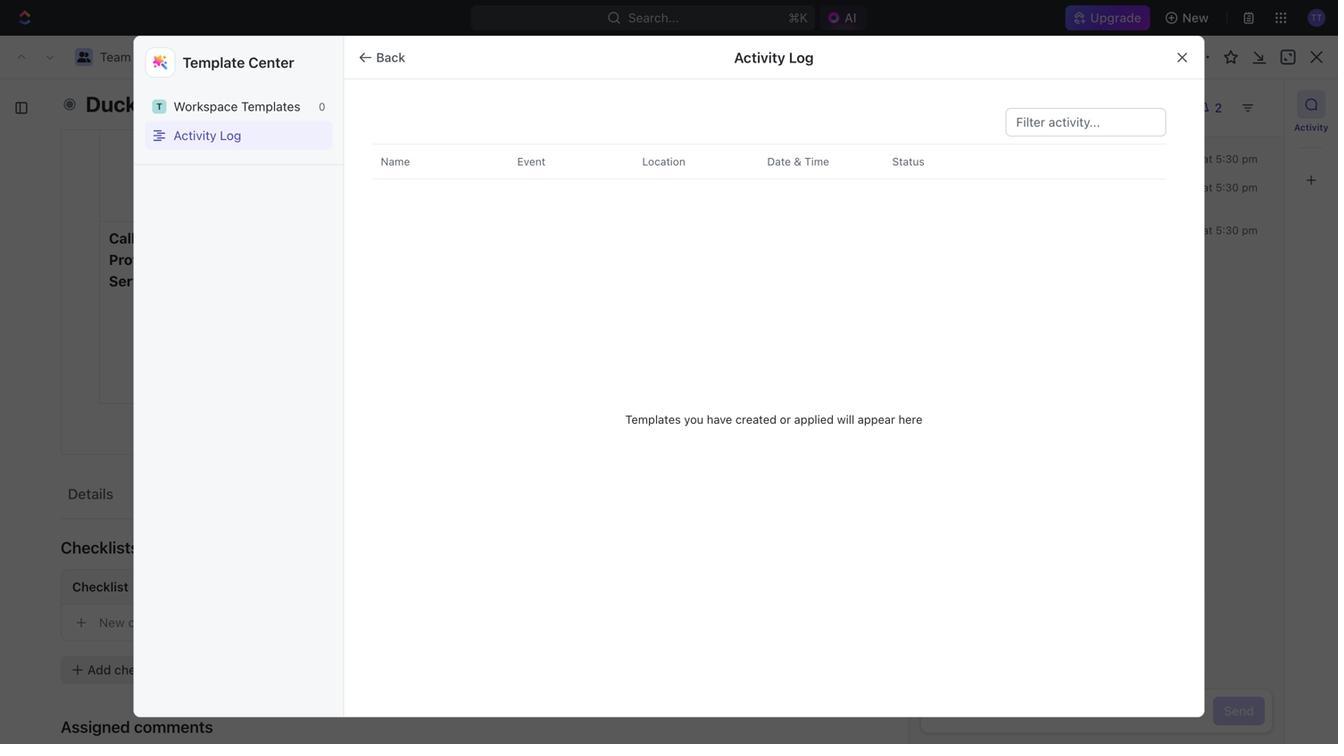 Task type: describe. For each thing, give the bounding box(es) containing it.
log inside button
[[220, 128, 241, 143]]

cage inside bird-friendly trap cage and some duck food are required.
[[377, 112, 408, 129]]

of
[[296, 358, 309, 375]]

get
[[295, 176, 316, 193]]

1 horizontal spatial add task button
[[1199, 108, 1274, 137]]

up
[[312, 91, 328, 108]]

1 space from the left
[[67, 50, 103, 64]]

add task for bottommost add task button
[[93, 373, 146, 388]]

workspace
[[174, 99, 238, 114]]

project up setting
[[253, 50, 294, 64]]

some
[[440, 112, 475, 129]]

task down task 2
[[119, 373, 146, 388]]

upgrade link
[[1065, 5, 1150, 30]]

add for bottommost add task button
[[93, 373, 116, 388]]

methods
[[243, 251, 300, 268]]

new for new checklist item
[[99, 616, 125, 630]]

hide
[[1127, 166, 1154, 180]]

using
[[109, 91, 149, 108]]

add task for rightmost add task button
[[1209, 115, 1263, 129]]

0 vertical spatial the
[[255, 230, 276, 247]]

status column header
[[873, 145, 1001, 179]]

0 horizontal spatial project 2
[[43, 107, 149, 136]]

add for rightmost add task button
[[1209, 115, 1233, 129]]

task sidebar navigation tab list
[[1292, 90, 1331, 195]]

above
[[280, 230, 319, 247]]

capture
[[243, 358, 292, 375]]

by setting up a trap cage with food inside, ducks can walk in, then get trapped.
[[243, 91, 345, 215]]

1 / from the left
[[111, 50, 115, 64]]

time
[[805, 155, 829, 168]]

unsuccessful,
[[243, 273, 332, 290]]

0
[[319, 100, 325, 113]]

projects for projects / project 2
[[188, 50, 235, 64]]

checklist
[[72, 580, 128, 595]]

1
[[123, 311, 129, 325]]

if the above methods are unsuccessful, calling professionals can ensure safe capture of the duck.
[[243, 230, 360, 397]]

grid containing name
[[373, 144, 1175, 695]]

name
[[381, 155, 410, 168]]

progress
[[80, 253, 138, 266]]

row inside grid
[[498, 144, 1166, 179]]

3 yesterday from the top
[[1150, 224, 1200, 237]]

2 at from the top
[[1203, 181, 1213, 194]]

item
[[183, 616, 208, 630]]

task 2 link
[[88, 337, 352, 362]]

activity inside button
[[174, 128, 217, 143]]

2 team space from the left
[[100, 50, 170, 64]]

1 yesterday at 5:30 pm from the top
[[1150, 153, 1258, 165]]

1 5:30 from the top
[[1216, 153, 1239, 165]]

date & time
[[767, 155, 829, 168]]

task 1
[[93, 311, 129, 325]]

task down task 1 at the top left
[[93, 342, 120, 357]]

template center
[[183, 54, 294, 71]]

gantt link
[[336, 161, 372, 186]]

customize
[[1186, 166, 1249, 180]]

board
[[121, 166, 155, 180]]

&
[[794, 155, 802, 168]]

services
[[109, 273, 169, 290]]

ducks
[[243, 155, 281, 172]]

can inside by setting up a trap cage with food inside, ducks can walk in, then get trapped.
[[285, 155, 309, 172]]

send button
[[1213, 697, 1265, 726]]

add checklist
[[87, 663, 167, 678]]

user group image
[[17, 53, 28, 62]]

⌘k
[[789, 10, 808, 25]]

task 1 link
[[88, 305, 352, 331]]

calling
[[243, 294, 285, 311]]

in
[[66, 253, 77, 266]]

Search tasks... text field
[[1116, 203, 1295, 230]]

professional
[[109, 251, 195, 268]]

search...
[[628, 10, 679, 25]]

location column header
[[623, 145, 751, 179]]

upgrade
[[1090, 10, 1142, 25]]

terry turtle's workspace, , element
[[152, 99, 167, 114]]

3 / from the left
[[243, 50, 246, 64]]

3 5:30 from the top
[[1216, 224, 1239, 237]]

mehtods
[[227, 92, 315, 117]]

activity log button
[[145, 121, 333, 150]]

name column header
[[373, 145, 501, 179]]

in progress
[[66, 253, 138, 266]]

assigned comments button
[[61, 706, 839, 745]]

details button
[[61, 478, 121, 511]]

bird-
[[377, 91, 409, 108]]

duck.
[[243, 380, 279, 397]]

cage inside by setting up a trap cage with food inside, ducks can walk in, then get trapped.
[[273, 112, 304, 129]]

are inside bird-friendly trap cage and some duck food are required.
[[445, 133, 466, 150]]

hide button
[[1105, 161, 1160, 186]]

checklist for add
[[114, 663, 167, 678]]

new button
[[1158, 4, 1220, 32]]

2 right center
[[298, 50, 305, 64]]

1 at from the top
[[1203, 153, 1213, 165]]

2 vertical spatial add
[[87, 663, 111, 678]]

user group image
[[77, 52, 91, 62]]

in,
[[243, 176, 258, 193]]

projects / project 2
[[188, 50, 305, 64]]

new checklist item
[[99, 616, 208, 630]]

duck
[[86, 92, 137, 117]]

back
[[376, 50, 405, 65]]

team space link up duck
[[11, 46, 108, 68]]

bird-friendly trap cage and some duck food are required.
[[377, 91, 491, 172]]

by
[[243, 91, 259, 108]]

search
[[1055, 166, 1097, 180]]

2 yesterday at 5:30 pm from the top
[[1150, 181, 1258, 194]]

customize button
[[1163, 161, 1254, 186]]

walk
[[312, 155, 341, 172]]

2 left terry turtle's workspace, , element
[[128, 107, 144, 136]]

are inside if the above methods are unsuccessful, calling professionals can ensure safe capture of the duck.
[[303, 251, 324, 268]]

workspace templates
[[174, 99, 301, 114]]

trap inside by setting up a trap cage with food inside, ducks can walk in, then get trapped.
[[243, 112, 269, 129]]

safe
[[291, 337, 318, 354]]

location
[[642, 155, 686, 168]]

task 2
[[93, 342, 131, 357]]

calling
[[109, 230, 157, 247]]



Task type: vqa. For each thing, say whether or not it's contained in the screenshot.
bottom business time image
no



Task type: locate. For each thing, give the bounding box(es) containing it.
if
[[243, 230, 251, 247]]

0 vertical spatial yesterday
[[1150, 153, 1200, 165]]

1 vertical spatial trap
[[243, 112, 269, 129]]

setting
[[263, 91, 308, 108]]

2
[[271, 50, 278, 64], [298, 50, 305, 64], [128, 107, 144, 136], [123, 342, 131, 357]]

log down ⌘k
[[789, 49, 814, 66]]

1 vertical spatial at
[[1203, 181, 1213, 194]]

5:30
[[1216, 153, 1239, 165], [1216, 181, 1239, 194], [1216, 224, 1239, 237]]

1 horizontal spatial space
[[134, 50, 170, 64]]

date
[[767, 155, 791, 168]]

2 5:30 from the top
[[1216, 181, 1239, 194]]

the
[[255, 230, 276, 247], [313, 358, 334, 375]]

project 2 up 'by'
[[226, 50, 278, 64]]

0 horizontal spatial add task button
[[85, 370, 153, 391]]

0 vertical spatial activity log
[[734, 49, 814, 66]]

2 / from the left
[[196, 50, 200, 64]]

0 horizontal spatial a
[[152, 91, 160, 108]]

yesterday down customize button
[[1150, 224, 1200, 237]]

food inside by setting up a trap cage with food inside, ducks can walk in, then get trapped.
[[243, 133, 272, 150]]

food for and
[[412, 133, 442, 150]]

1 projects from the left
[[141, 50, 188, 64]]

at down customize
[[1203, 181, 1213, 194]]

0 horizontal spatial space
[[67, 50, 103, 64]]

1 horizontal spatial a
[[332, 91, 339, 108]]

automations
[[1185, 50, 1260, 64]]

1 team from the left
[[33, 50, 64, 64]]

1 horizontal spatial can
[[332, 316, 356, 333]]

1 horizontal spatial project 2
[[226, 50, 278, 64]]

/ up duck capture mehtods
[[196, 50, 200, 64]]

project
[[226, 50, 268, 64], [253, 50, 294, 64], [43, 107, 123, 136]]

task sidebar content section
[[909, 79, 1284, 745]]

2 pm from the top
[[1242, 181, 1258, 194]]

1 vertical spatial add task button
[[85, 370, 153, 391]]

food for trap
[[243, 133, 272, 150]]

project up 'by'
[[226, 50, 268, 64]]

calendar
[[189, 166, 242, 180]]

1 vertical spatial add
[[93, 373, 116, 388]]

then
[[262, 176, 291, 193]]

0 vertical spatial are
[[445, 133, 466, 150]]

0 horizontal spatial /
[[111, 50, 115, 64]]

checklists
[[61, 538, 139, 558]]

space up using
[[134, 50, 170, 64]]

1 horizontal spatial activity log
[[734, 49, 814, 66]]

0 vertical spatial can
[[285, 155, 309, 172]]

team space up using
[[100, 50, 170, 64]]

t
[[156, 101, 162, 112]]

add task up customize
[[1209, 115, 1263, 129]]

project 2 left t
[[43, 107, 149, 136]]

food inside bird-friendly trap cage and some duck food are required.
[[412, 133, 442, 150]]

a inside using a trap cage
[[152, 91, 160, 108]]

add up customize
[[1209, 115, 1233, 129]]

projects link up trap
[[119, 46, 193, 68]]

log down workspace templates
[[220, 128, 241, 143]]

1 vertical spatial can
[[332, 316, 356, 333]]

project 2 link up setting
[[253, 50, 305, 64]]

1 horizontal spatial /
[[196, 50, 200, 64]]

0 horizontal spatial add task
[[93, 373, 146, 388]]

team right user group image
[[100, 50, 131, 64]]

new up automations
[[1183, 10, 1209, 25]]

a
[[152, 91, 160, 108], [332, 91, 339, 108]]

1 vertical spatial new
[[99, 616, 125, 630]]

3 yesterday at 5:30 pm from the top
[[1150, 224, 1258, 237]]

1 horizontal spatial are
[[445, 133, 466, 150]]

add task down task 2
[[93, 373, 146, 388]]

/ left center
[[243, 50, 246, 64]]

are down some on the top left of page
[[445, 133, 466, 150]]

1 pm from the top
[[1242, 153, 1258, 165]]

a right 0
[[332, 91, 339, 108]]

add
[[1209, 115, 1233, 129], [93, 373, 116, 388], [87, 663, 111, 678]]

comments
[[134, 718, 213, 737]]

the right "if"
[[255, 230, 276, 247]]

1 horizontal spatial add task
[[1209, 115, 1263, 129]]

and
[[412, 112, 436, 129]]

0 horizontal spatial activity
[[174, 128, 217, 143]]

activity
[[734, 49, 785, 66], [1294, 122, 1329, 133], [174, 128, 217, 143]]

duck
[[377, 133, 408, 150]]

event column header
[[498, 145, 626, 179]]

2 down 1
[[123, 342, 131, 357]]

projects link up duck capture mehtods
[[188, 50, 235, 64]]

grid
[[373, 144, 1175, 695]]

projects link
[[119, 46, 193, 68], [188, 50, 235, 64]]

yesterday down "hide" at the top right of page
[[1150, 181, 1200, 194]]

can
[[285, 155, 309, 172], [332, 316, 356, 333]]

trap inside bird-friendly trap cage and some duck food are required.
[[461, 91, 487, 108]]

1 horizontal spatial food
[[412, 133, 442, 150]]

the right of
[[313, 358, 334, 375]]

team space right user group icon
[[33, 50, 103, 64]]

add down task 2
[[93, 373, 116, 388]]

1 vertical spatial yesterday
[[1150, 181, 1200, 194]]

yesterday
[[1150, 153, 1200, 165], [1150, 181, 1200, 194], [1150, 224, 1200, 237]]

2 horizontal spatial activity
[[1294, 122, 1329, 133]]

team space
[[33, 50, 103, 64], [100, 50, 170, 64]]

required.
[[377, 155, 435, 172]]

0 vertical spatial log
[[789, 49, 814, 66]]

project 2 inside "link"
[[226, 50, 278, 64]]

0 horizontal spatial food
[[243, 133, 272, 150]]

template
[[183, 54, 245, 71]]

food up ducks
[[243, 133, 272, 150]]

calendar link
[[185, 161, 242, 186]]

2 vertical spatial pm
[[1242, 224, 1258, 237]]

2 food from the left
[[412, 133, 442, 150]]

search button
[[1032, 161, 1102, 186]]

can inside if the above methods are unsuccessful, calling professionals can ensure safe capture of the duck.
[[332, 316, 356, 333]]

2 vertical spatial yesterday
[[1150, 224, 1200, 237]]

2 team from the left
[[100, 50, 131, 64]]

0 horizontal spatial can
[[285, 155, 309, 172]]

1 horizontal spatial trap
[[461, 91, 487, 108]]

1 horizontal spatial new
[[1183, 10, 1209, 25]]

cage
[[109, 112, 145, 129]]

1 a from the left
[[152, 91, 160, 108]]

0 horizontal spatial new
[[99, 616, 125, 630]]

2 a from the left
[[332, 91, 339, 108]]

1 cage from the left
[[273, 112, 304, 129]]

activity log down workspace
[[174, 128, 241, 143]]

at down customize button
[[1203, 224, 1213, 237]]

add checklist button
[[61, 656, 178, 685]]

1 team space from the left
[[33, 50, 103, 64]]

1 vertical spatial checklist
[[114, 663, 167, 678]]

2 cage from the left
[[377, 112, 408, 129]]

space
[[67, 50, 103, 64], [134, 50, 170, 64]]

pm
[[1242, 153, 1258, 165], [1242, 181, 1258, 194], [1242, 224, 1258, 237]]

task left 1
[[93, 311, 120, 325]]

0 vertical spatial yesterday at 5:30 pm
[[1150, 153, 1258, 165]]

templates
[[241, 99, 301, 114]]

can right professionals
[[332, 316, 356, 333]]

1 food from the left
[[243, 133, 272, 150]]

cage down setting
[[273, 112, 304, 129]]

yesterday at 5:30 pm down customize
[[1150, 181, 1258, 194]]

yesterday at 5:30 pm up customize
[[1150, 153, 1258, 165]]

trap up some on the top left of page
[[461, 91, 487, 108]]

2 space from the left
[[134, 50, 170, 64]]

task up customize
[[1236, 115, 1263, 129]]

activity log down ⌘k
[[734, 49, 814, 66]]

0 vertical spatial at
[[1203, 153, 1213, 165]]

add up assigned
[[87, 663, 111, 678]]

checklists button
[[61, 527, 839, 570]]

2 projects from the left
[[188, 50, 235, 64]]

0 horizontal spatial are
[[303, 251, 324, 268]]

checklist left item
[[128, 616, 180, 630]]

back button
[[351, 43, 416, 72]]

1 horizontal spatial cage
[[377, 112, 408, 129]]

projects
[[141, 50, 188, 64], [188, 50, 235, 64]]

automations button
[[1176, 44, 1269, 71]]

0 horizontal spatial cage
[[273, 112, 304, 129]]

calling professional services
[[109, 230, 198, 290]]

0 vertical spatial new
[[1183, 10, 1209, 25]]

2 vertical spatial 5:30
[[1216, 224, 1239, 237]]

0 vertical spatial add
[[1209, 115, 1233, 129]]

1 vertical spatial activity log
[[174, 128, 241, 143]]

gantt
[[339, 166, 372, 180]]

0 horizontal spatial the
[[255, 230, 276, 247]]

activity log
[[734, 49, 814, 66], [174, 128, 241, 143]]

space up duck
[[67, 50, 103, 64]]

team space link
[[11, 46, 108, 68], [100, 50, 170, 64]]

are
[[445, 133, 466, 150], [303, 251, 324, 268]]

are down 'above'
[[303, 251, 324, 268]]

trap
[[164, 91, 195, 108]]

1 horizontal spatial team
[[100, 50, 131, 64]]

Filter activity... text field
[[1016, 109, 1156, 136]]

project down user group image
[[43, 107, 123, 136]]

add task button down task 2
[[85, 370, 153, 391]]

0 vertical spatial trap
[[461, 91, 487, 108]]

using a trap cage
[[109, 91, 198, 129]]

add task button up customize
[[1199, 108, 1274, 137]]

0 vertical spatial project 2
[[226, 50, 278, 64]]

center
[[248, 54, 294, 71]]

3 at from the top
[[1203, 224, 1213, 237]]

status
[[892, 155, 925, 168]]

1 horizontal spatial log
[[789, 49, 814, 66]]

yesterday up "hide" at the top right of page
[[1150, 153, 1200, 165]]

checklist inside button
[[114, 663, 167, 678]]

can down the inside,
[[285, 155, 309, 172]]

assigned
[[61, 718, 130, 737]]

1 vertical spatial add task
[[93, 373, 146, 388]]

checklist for new
[[128, 616, 180, 630]]

row
[[498, 144, 1166, 179]]

1 yesterday from the top
[[1150, 153, 1200, 165]]

details
[[68, 486, 114, 503]]

assigned comments
[[61, 718, 213, 737]]

project 2
[[226, 50, 278, 64], [43, 107, 149, 136]]

team right user group icon
[[33, 50, 64, 64]]

table
[[275, 166, 306, 180]]

duck capture mehtods
[[86, 92, 315, 117]]

0 vertical spatial checklist
[[128, 616, 180, 630]]

0 vertical spatial add task button
[[1199, 108, 1274, 137]]

2 horizontal spatial /
[[243, 50, 246, 64]]

2 up setting
[[271, 50, 278, 64]]

0 horizontal spatial trap
[[243, 112, 269, 129]]

board link
[[117, 161, 155, 186]]

team space link up using
[[100, 50, 170, 64]]

yesterday at 5:30 pm down customize button
[[1150, 224, 1258, 237]]

3 pm from the top
[[1242, 224, 1258, 237]]

projects for projects
[[141, 50, 188, 64]]

1 vertical spatial 5:30
[[1216, 181, 1239, 194]]

activity log inside button
[[174, 128, 241, 143]]

0 horizontal spatial activity log
[[174, 128, 241, 143]]

new down the checklist
[[99, 616, 125, 630]]

projects up trap
[[141, 50, 188, 64]]

1 vertical spatial log
[[220, 128, 241, 143]]

1 vertical spatial pm
[[1242, 181, 1258, 194]]

checklist down new checklist item
[[114, 663, 167, 678]]

table link
[[271, 161, 306, 186]]

/
[[111, 50, 115, 64], [196, 50, 200, 64], [243, 50, 246, 64]]

new inside button
[[1183, 10, 1209, 25]]

trapped.
[[243, 198, 298, 215]]

1 vertical spatial yesterday at 5:30 pm
[[1150, 181, 1258, 194]]

0 vertical spatial pm
[[1242, 153, 1258, 165]]

1 vertical spatial the
[[313, 358, 334, 375]]

a inside by setting up a trap cage with food inside, ducks can walk in, then get trapped.
[[332, 91, 339, 108]]

2 yesterday from the top
[[1150, 181, 1200, 194]]

event
[[517, 155, 546, 168]]

0 vertical spatial add task
[[1209, 115, 1263, 129]]

a left trap
[[152, 91, 160, 108]]

at up customize
[[1203, 153, 1213, 165]]

team
[[33, 50, 64, 64], [100, 50, 131, 64]]

1 vertical spatial project 2
[[43, 107, 149, 136]]

/ right user group image
[[111, 50, 115, 64]]

inside,
[[276, 133, 318, 150]]

0 horizontal spatial team
[[33, 50, 64, 64]]

date & time column header
[[748, 145, 876, 179]]

1 horizontal spatial the
[[313, 358, 334, 375]]

professionals
[[243, 316, 329, 333]]

new for new
[[1183, 10, 1209, 25]]

friendly
[[409, 91, 457, 108]]

cage up the duck
[[377, 112, 408, 129]]

ensure
[[243, 337, 287, 354]]

0 horizontal spatial log
[[220, 128, 241, 143]]

send
[[1224, 704, 1254, 719]]

row containing event
[[498, 144, 1166, 179]]

0 vertical spatial 5:30
[[1216, 153, 1239, 165]]

projects up duck capture mehtods
[[188, 50, 235, 64]]

2 vertical spatial at
[[1203, 224, 1213, 237]]

1 horizontal spatial activity
[[734, 49, 785, 66]]

1 vertical spatial are
[[303, 251, 324, 268]]

activity inside task sidebar navigation tab list
[[1294, 122, 1329, 133]]

with
[[308, 112, 335, 129]]

food down and
[[412, 133, 442, 150]]

project 2 link up 'by'
[[203, 46, 283, 68]]

trap
[[461, 91, 487, 108], [243, 112, 269, 129]]

capture
[[142, 92, 223, 117]]

trap down 'by'
[[243, 112, 269, 129]]

2 vertical spatial yesterday at 5:30 pm
[[1150, 224, 1258, 237]]

new
[[1183, 10, 1209, 25], [99, 616, 125, 630]]



